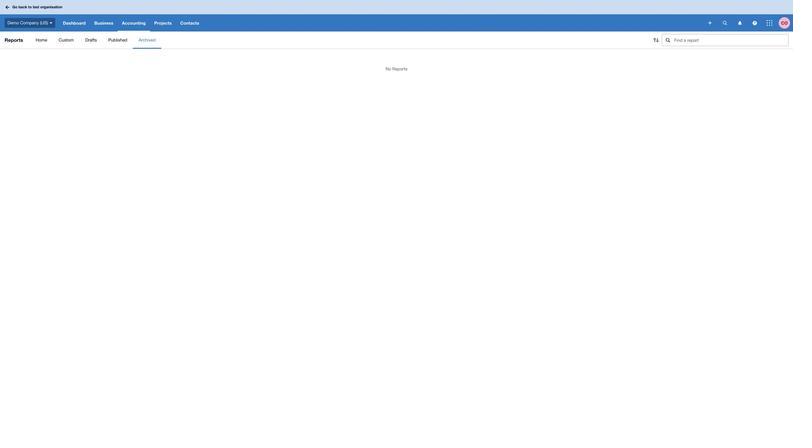 Task type: vqa. For each thing, say whether or not it's contained in the screenshot.
leftmost svg image
yes



Task type: locate. For each thing, give the bounding box(es) containing it.
0 vertical spatial reports
[[5, 37, 23, 43]]

demo company (us)
[[7, 20, 48, 25]]

svg image right "(us)"
[[49, 22, 52, 24]]

custom
[[59, 38, 74, 42]]

1 vertical spatial reports
[[392, 66, 408, 71]]

business button
[[90, 14, 118, 32]]

drafts link
[[80, 32, 103, 49]]

published link
[[103, 32, 133, 49]]

drafts
[[85, 38, 97, 42]]

demo company (us) button
[[0, 14, 59, 32]]

company
[[20, 20, 39, 25]]

accounting
[[122, 20, 146, 25]]

no
[[386, 66, 391, 71]]

svg image
[[5, 5, 9, 9], [767, 20, 773, 26], [708, 21, 712, 25], [49, 22, 52, 24]]

reports right 'no'
[[392, 66, 408, 71]]

banner
[[0, 0, 793, 32]]

contacts
[[180, 20, 199, 25]]

projects button
[[150, 14, 176, 32]]

back
[[18, 5, 27, 9]]

contacts button
[[176, 14, 204, 32]]

projects
[[154, 20, 172, 25]]

reports
[[5, 37, 23, 43], [392, 66, 408, 71]]

business
[[94, 20, 113, 25]]

sort reports image
[[651, 34, 662, 46]]

None field
[[662, 34, 789, 46]]

organisation
[[40, 5, 62, 9]]

archived link
[[133, 32, 161, 49]]

svg image inside "go back to last organisation" link
[[5, 5, 9, 9]]

Find a report text field
[[674, 34, 788, 46]]

go back to last organisation link
[[3, 2, 66, 12]]

svg image
[[723, 21, 727, 25], [738, 21, 742, 25], [753, 21, 757, 25]]

last
[[33, 5, 39, 9]]

menu
[[30, 32, 646, 49]]

1 horizontal spatial svg image
[[738, 21, 742, 25]]

reports down demo in the top of the page
[[5, 37, 23, 43]]

1 horizontal spatial reports
[[392, 66, 408, 71]]

svg image left go
[[5, 5, 9, 9]]

0 horizontal spatial svg image
[[723, 21, 727, 25]]

2 horizontal spatial svg image
[[753, 21, 757, 25]]



Task type: describe. For each thing, give the bounding box(es) containing it.
to
[[28, 5, 32, 9]]

1 svg image from the left
[[723, 21, 727, 25]]

3 svg image from the left
[[753, 21, 757, 25]]

archived
[[139, 38, 156, 42]]

demo
[[7, 20, 19, 25]]

home link
[[30, 32, 53, 49]]

accounting button
[[118, 14, 150, 32]]

(us)
[[40, 20, 48, 25]]

home
[[36, 38, 47, 42]]

2 svg image from the left
[[738, 21, 742, 25]]

published
[[108, 38, 127, 42]]

svg image left co
[[767, 20, 773, 26]]

co button
[[779, 14, 793, 32]]

dashboard link
[[59, 14, 90, 32]]

custom link
[[53, 32, 80, 49]]

go back to last organisation
[[12, 5, 62, 9]]

go
[[12, 5, 17, 9]]

co
[[781, 20, 788, 25]]

dashboard
[[63, 20, 86, 25]]

0 horizontal spatial reports
[[5, 37, 23, 43]]

no reports
[[386, 66, 408, 71]]

svg image inside demo company (us) popup button
[[49, 22, 52, 24]]

banner containing co
[[0, 0, 793, 32]]

svg image up find a report text field
[[708, 21, 712, 25]]

menu containing home
[[30, 32, 646, 49]]



